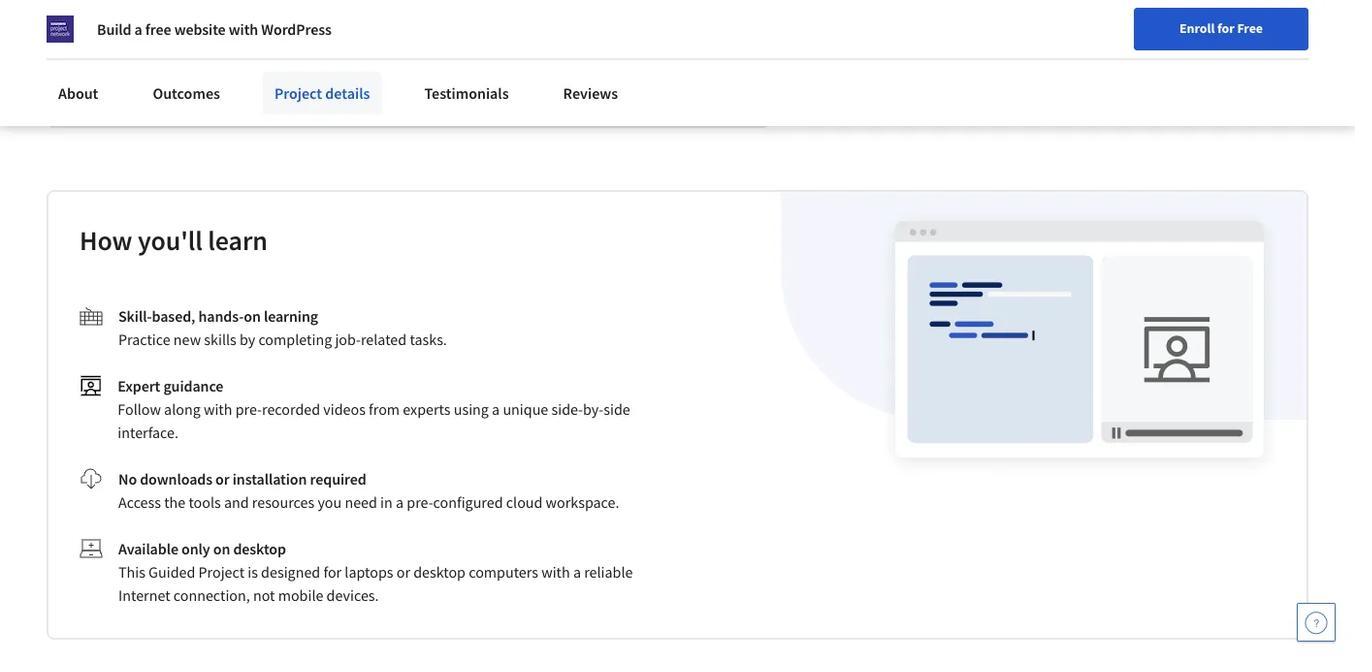 Task type: locate. For each thing, give the bounding box(es) containing it.
project details
[[274, 83, 370, 103]]

from
[[369, 400, 400, 419]]

for
[[1217, 19, 1234, 37], [323, 563, 342, 582]]

menu item
[[1003, 19, 1128, 82]]

a right using
[[492, 400, 500, 419]]

with down guidance
[[204, 400, 232, 419]]

completing
[[258, 330, 332, 349]]

coursera project network image
[[47, 16, 74, 43]]

a left reliable
[[573, 563, 581, 582]]

1 vertical spatial for
[[323, 563, 342, 582]]

1 vertical spatial with
[[204, 400, 232, 419]]

1 horizontal spatial or
[[396, 563, 410, 582]]

0 horizontal spatial project
[[198, 563, 245, 582]]

0 vertical spatial or
[[215, 470, 230, 489]]

0 horizontal spatial pre-
[[235, 400, 262, 419]]

1 horizontal spatial on
[[244, 307, 261, 326]]

about link
[[47, 72, 110, 114]]

on
[[244, 307, 261, 326], [213, 539, 230, 559]]

pre- right in
[[407, 493, 433, 512]]

expert guidance follow along with pre-recorded videos from experts using a unique side-by-side interface.
[[118, 376, 630, 442]]

job-
[[335, 330, 361, 349]]

laptops
[[345, 563, 393, 582]]

project
[[274, 83, 322, 103], [198, 563, 245, 582]]

project left 'details'
[[274, 83, 322, 103]]

on inside skill-based, hands-on learning practice new skills by completing job-related tasks.
[[244, 307, 261, 326]]

reviews
[[563, 83, 618, 103]]

a
[[134, 19, 142, 39], [492, 400, 500, 419], [396, 493, 404, 512], [573, 563, 581, 582]]

show notifications image
[[1149, 24, 1172, 48]]

testimonials link
[[413, 72, 520, 114]]

pre- inside the no downloads or installation required access the tools and resources you need in a pre-configured cloud workspace.
[[407, 493, 433, 512]]

downloads
[[140, 470, 212, 489]]

0 vertical spatial on
[[244, 307, 261, 326]]

0 horizontal spatial on
[[213, 539, 230, 559]]

by-
[[583, 400, 604, 419]]

outcomes
[[153, 83, 220, 103]]

desktop
[[233, 539, 286, 559], [413, 563, 466, 582]]

0 horizontal spatial desktop
[[233, 539, 286, 559]]

project details link
[[263, 72, 382, 114]]

free
[[1237, 19, 1263, 37]]

workspace.
[[546, 493, 619, 512]]

build a free website with wordpress
[[97, 19, 332, 39]]

for up devices.
[[323, 563, 342, 582]]

with right computers
[[541, 563, 570, 582]]

with for pre-
[[204, 400, 232, 419]]

the
[[164, 493, 185, 512]]

available only on desktop this guided project is designed for laptops or desktop computers with a reliable internet connection, not mobile devices.
[[118, 539, 633, 605]]

with for wordpress
[[229, 19, 258, 39]]

1 horizontal spatial for
[[1217, 19, 1234, 37]]

this
[[118, 563, 145, 582]]

1 vertical spatial or
[[396, 563, 410, 582]]

0 vertical spatial pre-
[[235, 400, 262, 419]]

0 horizontal spatial or
[[215, 470, 230, 489]]

hands-
[[198, 307, 244, 326]]

None search field
[[276, 12, 558, 51]]

coursera image
[[23, 16, 146, 47]]

recorded
[[262, 400, 320, 419]]

project up connection,
[[198, 563, 245, 582]]

practice
[[118, 330, 170, 349]]

or right 'laptops' on the bottom left
[[396, 563, 410, 582]]

a right in
[[396, 493, 404, 512]]

0 horizontal spatial for
[[323, 563, 342, 582]]

by
[[240, 330, 255, 349]]

cloud
[[506, 493, 543, 512]]

with
[[229, 19, 258, 39], [204, 400, 232, 419], [541, 563, 570, 582]]

guided
[[149, 563, 195, 582]]

0 vertical spatial for
[[1217, 19, 1234, 37]]

1 horizontal spatial desktop
[[413, 563, 466, 582]]

and
[[224, 493, 249, 512]]

you'll
[[138, 224, 203, 258]]

internet
[[118, 586, 170, 605]]

guidance
[[163, 376, 223, 396]]

skills
[[204, 330, 236, 349]]

details
[[325, 83, 370, 103]]

in
[[380, 493, 393, 512]]

1 vertical spatial pre-
[[407, 493, 433, 512]]

on right only at the bottom left of page
[[213, 539, 230, 559]]

about
[[58, 83, 98, 103]]

for left free
[[1217, 19, 1234, 37]]

devices.
[[326, 586, 379, 605]]

0 vertical spatial with
[[229, 19, 258, 39]]

need
[[345, 493, 377, 512]]

expert
[[118, 376, 160, 396]]

1 vertical spatial desktop
[[413, 563, 466, 582]]

1 vertical spatial on
[[213, 539, 230, 559]]

pre-
[[235, 400, 262, 419], [407, 493, 433, 512]]

or up "and"
[[215, 470, 230, 489]]

a inside available only on desktop this guided project is designed for laptops or desktop computers with a reliable internet connection, not mobile devices.
[[573, 563, 581, 582]]

enroll for free button
[[1134, 8, 1308, 50]]

desktop up is
[[233, 539, 286, 559]]

1 horizontal spatial pre-
[[407, 493, 433, 512]]

on up by
[[244, 307, 261, 326]]

pre- right along
[[235, 400, 262, 419]]

build
[[97, 19, 131, 39]]

with right website
[[229, 19, 258, 39]]

project inside available only on desktop this guided project is designed for laptops or desktop computers with a reliable internet connection, not mobile devices.
[[198, 563, 245, 582]]

no
[[118, 470, 137, 489]]

reliable
[[584, 563, 633, 582]]

along
[[164, 400, 201, 419]]

0 vertical spatial desktop
[[233, 539, 286, 559]]

testimonials
[[424, 83, 509, 103]]

desktop left computers
[[413, 563, 466, 582]]

only
[[181, 539, 210, 559]]

with inside expert guidance follow along with pre-recorded videos from experts using a unique side-by-side interface.
[[204, 400, 232, 419]]

you
[[318, 493, 342, 512]]

2 vertical spatial with
[[541, 563, 570, 582]]

1 vertical spatial project
[[198, 563, 245, 582]]

0 vertical spatial project
[[274, 83, 322, 103]]

enroll
[[1179, 19, 1215, 37]]

or
[[215, 470, 230, 489], [396, 563, 410, 582]]



Task type: describe. For each thing, give the bounding box(es) containing it.
1 horizontal spatial project
[[274, 83, 322, 103]]

based,
[[152, 307, 195, 326]]

using
[[454, 400, 489, 419]]

available
[[118, 539, 178, 559]]

a inside the no downloads or installation required access the tools and resources you need in a pre-configured cloud workspace.
[[396, 493, 404, 512]]

pre- inside expert guidance follow along with pre-recorded videos from experts using a unique side-by-side interface.
[[235, 400, 262, 419]]

or inside the no downloads or installation required access the tools and resources you need in a pre-configured cloud workspace.
[[215, 470, 230, 489]]

not
[[253, 586, 275, 605]]

computers
[[469, 563, 538, 582]]

tasks.
[[410, 330, 447, 349]]

reviews link
[[552, 72, 630, 114]]

access
[[118, 493, 161, 512]]

or inside available only on desktop this guided project is designed for laptops or desktop computers with a reliable internet connection, not mobile devices.
[[396, 563, 410, 582]]

designed
[[261, 563, 320, 582]]

for inside button
[[1217, 19, 1234, 37]]

related
[[361, 330, 407, 349]]

connection,
[[173, 586, 250, 605]]

installation
[[233, 470, 307, 489]]

unique
[[503, 400, 548, 419]]

experts
[[403, 400, 451, 419]]

tools
[[189, 493, 221, 512]]

how you'll learn
[[80, 224, 268, 258]]

side-
[[551, 400, 583, 419]]

configured
[[433, 493, 503, 512]]

enroll for free
[[1179, 19, 1263, 37]]

new
[[173, 330, 201, 349]]

for inside available only on desktop this guided project is designed for laptops or desktop computers with a reliable internet connection, not mobile devices.
[[323, 563, 342, 582]]

skill-based, hands-on learning practice new skills by completing job-related tasks.
[[118, 307, 447, 349]]

no downloads or installation required access the tools and resources you need in a pre-configured cloud workspace.
[[118, 470, 619, 512]]

wordpress
[[261, 19, 332, 39]]

help center image
[[1305, 611, 1328, 634]]

a left 'free'
[[134, 19, 142, 39]]

outcomes link
[[141, 72, 232, 114]]

learn
[[208, 224, 268, 258]]

how
[[80, 224, 132, 258]]

with inside available only on desktop this guided project is designed for laptops or desktop computers with a reliable internet connection, not mobile devices.
[[541, 563, 570, 582]]

website
[[174, 19, 226, 39]]

is
[[248, 563, 258, 582]]

required
[[310, 470, 366, 489]]

videos
[[323, 400, 366, 419]]

click to expand item image
[[87, 0, 219, 92]]

on inside available only on desktop this guided project is designed for laptops or desktop computers with a reliable internet connection, not mobile devices.
[[213, 539, 230, 559]]

learning
[[264, 307, 318, 326]]

skill-
[[118, 307, 152, 326]]

mobile
[[278, 586, 323, 605]]

interface.
[[118, 423, 178, 442]]

a inside expert guidance follow along with pre-recorded videos from experts using a unique side-by-side interface.
[[492, 400, 500, 419]]

free
[[145, 19, 171, 39]]

resources
[[252, 493, 314, 512]]

follow
[[118, 400, 161, 419]]

side
[[604, 400, 630, 419]]



Task type: vqa. For each thing, say whether or not it's contained in the screenshot.
Individuals
no



